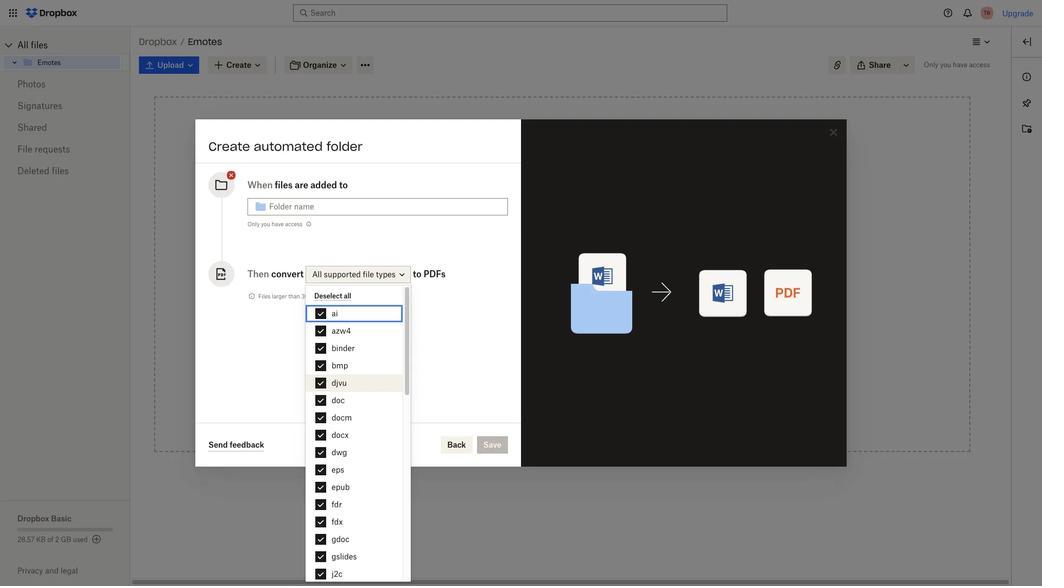 Task type: describe. For each thing, give the bounding box(es) containing it.
Folder name text field
[[269, 201, 502, 213]]

deselect all
[[315, 292, 352, 300]]

this
[[525, 299, 539, 308]]

to right added
[[339, 180, 348, 191]]

requests
[[35, 144, 70, 155]]

share for share and manage
[[496, 390, 518, 399]]

bmp
[[332, 361, 348, 370]]

you inside create automated folder dialog
[[261, 221, 270, 228]]

here
[[554, 204, 571, 213]]

deselect all button
[[315, 292, 352, 301]]

all files
[[17, 40, 48, 51]]

shared
[[17, 122, 47, 133]]

all files link
[[17, 36, 130, 54]]

your
[[583, 299, 598, 308]]

files are added to
[[275, 180, 348, 191]]

import from google drive
[[496, 329, 590, 338]]

of
[[47, 536, 53, 544]]

emotes inside all files tree
[[37, 58, 61, 67]]

doc checkbox item
[[306, 392, 403, 410]]

azw4
[[332, 326, 351, 336]]

use
[[526, 216, 539, 225]]

files
[[259, 293, 271, 300]]

fdr checkbox item
[[306, 496, 403, 514]]

deleted files link
[[17, 160, 113, 182]]

emotes link
[[22, 56, 120, 69]]

gslides
[[332, 552, 357, 562]]

deleted files
[[17, 166, 69, 177]]

when
[[248, 180, 273, 191]]

drop
[[516, 204, 535, 213]]

gdoc checkbox item
[[306, 531, 403, 549]]

than
[[289, 293, 300, 300]]

and for legal
[[45, 567, 59, 576]]

gslides checkbox item
[[306, 549, 403, 566]]

azw4 checkbox item
[[306, 323, 403, 340]]

binder checkbox item
[[306, 340, 403, 357]]

0 vertical spatial from
[[564, 299, 581, 308]]

all supported file types
[[312, 270, 396, 279]]

more ways to add content
[[515, 271, 611, 280]]

0 vertical spatial only
[[925, 61, 939, 69]]

signatures link
[[17, 95, 113, 117]]

add
[[566, 271, 580, 280]]

deleted
[[17, 166, 49, 177]]

shared link
[[17, 117, 113, 139]]

and for manage
[[520, 390, 534, 399]]

epub checkbox item
[[306, 479, 403, 496]]

28.57
[[17, 536, 35, 544]]

file
[[17, 144, 32, 155]]

docm checkbox item
[[306, 410, 403, 427]]

open activity image
[[1021, 123, 1034, 136]]

djvu checkbox item
[[306, 375, 403, 392]]

0 vertical spatial you
[[941, 61, 952, 69]]

files larger than 30mb will not be converted
[[259, 293, 373, 300]]

request
[[496, 360, 527, 369]]

epub
[[332, 483, 350, 492]]

eps checkbox item
[[306, 462, 403, 479]]

share and manage
[[496, 390, 566, 399]]

'upload'
[[554, 216, 583, 225]]

only inside create automated folder dialog
[[248, 221, 260, 228]]

photos
[[17, 79, 46, 90]]

folder permissions image
[[305, 220, 314, 229]]

dropbox basic
[[17, 514, 72, 524]]

more ways to add content element
[[470, 270, 655, 417]]

manage
[[536, 390, 566, 399]]

photos link
[[17, 73, 113, 95]]

to inside drop files here to upload, or use the 'upload' button
[[572, 204, 580, 213]]

files for all files
[[31, 40, 48, 51]]

desktop
[[601, 299, 629, 308]]

open details pane image
[[1021, 35, 1034, 48]]

then
[[248, 269, 269, 280]]

or
[[517, 216, 524, 225]]

privacy and legal link
[[17, 567, 130, 576]]

used
[[73, 536, 88, 544]]

access this folder from your desktop
[[496, 299, 629, 308]]

file requests
[[17, 144, 70, 155]]

docx checkbox item
[[306, 427, 403, 444]]

share for share
[[870, 60, 892, 70]]

privacy
[[17, 567, 43, 576]]

legal
[[61, 567, 78, 576]]

drop files here to upload, or use the 'upload' button
[[516, 204, 609, 225]]

2
[[55, 536, 59, 544]]

to left 'pdfs'
[[413, 269, 422, 280]]

create automated folder dialog
[[196, 120, 847, 467]]

supported
[[324, 270, 361, 279]]

eps
[[332, 466, 345, 475]]

j2c checkbox item
[[306, 566, 403, 583]]

basic
[[51, 514, 72, 524]]

docx
[[332, 431, 349, 440]]

request files
[[496, 360, 544, 369]]

share and manage button
[[472, 384, 653, 406]]

larger
[[272, 293, 287, 300]]

1 horizontal spatial only you have access
[[925, 61, 991, 69]]

28.57 kb of 2 gb used
[[17, 536, 88, 544]]

0 vertical spatial have
[[954, 61, 968, 69]]

files inside create automated folder dialog
[[275, 180, 293, 191]]

be
[[340, 293, 346, 300]]

dropbox link
[[139, 35, 177, 49]]



Task type: vqa. For each thing, say whether or not it's contained in the screenshot.
the bottommost emotes
yes



Task type: locate. For each thing, give the bounding box(es) containing it.
fdr
[[332, 500, 342, 510]]

folder inside the more ways to add content element
[[541, 299, 561, 308]]

0 horizontal spatial share
[[496, 390, 518, 399]]

upload,
[[582, 204, 609, 213]]

gdoc
[[332, 535, 350, 544]]

files down "dropbox logo - go to the homepage"
[[31, 40, 48, 51]]

0 horizontal spatial you
[[261, 221, 270, 228]]

0 horizontal spatial from
[[524, 329, 541, 338]]

all up 'photos'
[[17, 40, 28, 51]]

binder
[[332, 344, 355, 353]]

all for all supported file types
[[312, 270, 322, 279]]

button
[[585, 216, 609, 225]]

file
[[363, 270, 374, 279]]

dwg checkbox item
[[306, 444, 403, 462]]

files inside tree
[[31, 40, 48, 51]]

have inside create automated folder dialog
[[272, 221, 284, 228]]

1 vertical spatial only
[[248, 221, 260, 228]]

will
[[319, 293, 328, 300]]

gb
[[61, 536, 71, 544]]

only you have access inside create automated folder dialog
[[248, 221, 303, 228]]

deselect
[[315, 292, 343, 300]]

emotes
[[188, 36, 222, 47], [37, 58, 61, 67]]

files up the
[[536, 204, 552, 213]]

folder inside dialog
[[327, 139, 363, 154]]

all up files larger than 30mb will not be converted
[[312, 270, 322, 279]]

signatures
[[17, 100, 62, 111]]

automated
[[254, 139, 323, 154]]

files for drop files here to upload, or use the 'upload' button
[[536, 204, 552, 213]]

1 horizontal spatial access
[[970, 61, 991, 69]]

kb
[[36, 536, 46, 544]]

to pdfs
[[413, 269, 446, 280]]

1 horizontal spatial from
[[564, 299, 581, 308]]

access
[[496, 299, 523, 308]]

folder for this
[[541, 299, 561, 308]]

access inside create automated folder dialog
[[285, 221, 303, 228]]

the
[[541, 216, 552, 225]]

1 horizontal spatial dropbox
[[139, 36, 177, 47]]

and
[[520, 390, 534, 399], [45, 567, 59, 576]]

drive
[[571, 329, 590, 338]]

emotes down all files
[[37, 58, 61, 67]]

1 horizontal spatial you
[[941, 61, 952, 69]]

dwg
[[332, 448, 347, 457]]

privacy and legal
[[17, 567, 78, 576]]

1 vertical spatial dropbox
[[17, 514, 49, 524]]

share inside the more ways to add content element
[[496, 390, 518, 399]]

/
[[180, 37, 185, 46]]

and left legal
[[45, 567, 59, 576]]

access
[[970, 61, 991, 69], [285, 221, 303, 228]]

1 vertical spatial have
[[272, 221, 284, 228]]

upgrade
[[1003, 8, 1034, 18]]

0 horizontal spatial have
[[272, 221, 284, 228]]

files inside "link"
[[52, 166, 69, 177]]

0 vertical spatial all
[[17, 40, 28, 51]]

to
[[339, 180, 348, 191], [572, 204, 580, 213], [413, 269, 422, 280], [557, 271, 564, 280]]

share
[[870, 60, 892, 70], [496, 390, 518, 399]]

create automated folder
[[209, 139, 363, 154]]

all files tree
[[2, 36, 130, 71]]

bmp checkbox item
[[306, 357, 403, 375]]

ai checkbox item
[[306, 305, 403, 323]]

dropbox for dropbox / emotes
[[139, 36, 177, 47]]

files right request
[[529, 360, 544, 369]]

convert
[[271, 269, 304, 280]]

files for deleted files
[[52, 166, 69, 177]]

and inside button
[[520, 390, 534, 399]]

0 horizontal spatial access
[[285, 221, 303, 228]]

all
[[344, 292, 352, 300]]

0 horizontal spatial only you have access
[[248, 221, 303, 228]]

global header element
[[0, 0, 1043, 27]]

files left are
[[275, 180, 293, 191]]

open information panel image
[[1021, 71, 1034, 84]]

ways
[[536, 271, 555, 280]]

upgrade link
[[1003, 8, 1034, 18]]

docm
[[332, 413, 352, 423]]

to right here
[[572, 204, 580, 213]]

files inside "button"
[[529, 360, 544, 369]]

files
[[31, 40, 48, 51], [52, 166, 69, 177], [275, 180, 293, 191], [536, 204, 552, 213], [529, 360, 544, 369]]

1 vertical spatial only you have access
[[248, 221, 303, 228]]

0 horizontal spatial all
[[17, 40, 28, 51]]

have
[[954, 61, 968, 69], [272, 221, 284, 228]]

import
[[496, 329, 522, 338]]

all
[[17, 40, 28, 51], [312, 270, 322, 279]]

all inside tree
[[17, 40, 28, 51]]

from right import
[[524, 329, 541, 338]]

1 vertical spatial emotes
[[37, 58, 61, 67]]

all supported file types button
[[306, 266, 411, 284]]

added
[[311, 180, 337, 191]]

doc
[[332, 396, 345, 405]]

1 horizontal spatial have
[[954, 61, 968, 69]]

1 vertical spatial and
[[45, 567, 59, 576]]

pdfs
[[424, 269, 446, 280]]

emotes right /
[[188, 36, 222, 47]]

files for request files
[[529, 360, 544, 369]]

dropbox logo - go to the homepage image
[[22, 4, 81, 22]]

to left 'add' at the top of page
[[557, 271, 564, 280]]

0 vertical spatial only you have access
[[925, 61, 991, 69]]

1 horizontal spatial all
[[312, 270, 322, 279]]

not
[[330, 293, 338, 300]]

only you have access
[[925, 61, 991, 69], [248, 221, 303, 228]]

0 horizontal spatial emotes
[[37, 58, 61, 67]]

0 vertical spatial folder
[[327, 139, 363, 154]]

1 horizontal spatial folder
[[541, 299, 561, 308]]

request files button
[[472, 354, 653, 375]]

google
[[543, 329, 569, 338]]

1 horizontal spatial only
[[925, 61, 939, 69]]

1 vertical spatial access
[[285, 221, 303, 228]]

dropbox up 28.57
[[17, 514, 49, 524]]

folder for automated
[[327, 139, 363, 154]]

ai
[[332, 309, 338, 318]]

0 horizontal spatial dropbox
[[17, 514, 49, 524]]

0 vertical spatial and
[[520, 390, 534, 399]]

1 vertical spatial from
[[524, 329, 541, 338]]

fdx checkbox item
[[306, 514, 403, 531]]

from
[[564, 299, 581, 308], [524, 329, 541, 338]]

1 vertical spatial you
[[261, 221, 270, 228]]

1 horizontal spatial and
[[520, 390, 534, 399]]

all inside dropdown button
[[312, 270, 322, 279]]

all for all files
[[17, 40, 28, 51]]

folder right the this
[[541, 299, 561, 308]]

30mb
[[302, 293, 318, 300]]

only
[[925, 61, 939, 69], [248, 221, 260, 228]]

files inside drop files here to upload, or use the 'upload' button
[[536, 204, 552, 213]]

dropbox / emotes
[[139, 36, 222, 47]]

create
[[209, 139, 250, 154]]

from left your
[[564, 299, 581, 308]]

0 horizontal spatial and
[[45, 567, 59, 576]]

dropbox for dropbox basic
[[17, 514, 49, 524]]

0 vertical spatial dropbox
[[139, 36, 177, 47]]

open pinned items image
[[1021, 97, 1034, 110]]

fdx
[[332, 518, 343, 527]]

dropbox left /
[[139, 36, 177, 47]]

and left manage
[[520, 390, 534, 399]]

converted
[[347, 293, 373, 300]]

folder up added
[[327, 139, 363, 154]]

0 vertical spatial emotes
[[188, 36, 222, 47]]

types
[[376, 270, 396, 279]]

files down file requests link
[[52, 166, 69, 177]]

1 vertical spatial share
[[496, 390, 518, 399]]

j2c
[[332, 570, 343, 579]]

share button
[[851, 56, 898, 74]]

1 vertical spatial folder
[[541, 299, 561, 308]]

content
[[582, 271, 611, 280]]

dropbox
[[139, 36, 177, 47], [17, 514, 49, 524]]

0 horizontal spatial only
[[248, 221, 260, 228]]

0 vertical spatial share
[[870, 60, 892, 70]]

are
[[295, 180, 309, 191]]

1 horizontal spatial share
[[870, 60, 892, 70]]

1 horizontal spatial emotes
[[188, 36, 222, 47]]

0 vertical spatial access
[[970, 61, 991, 69]]

get more space image
[[90, 533, 103, 546]]

1 vertical spatial all
[[312, 270, 322, 279]]

0 horizontal spatial folder
[[327, 139, 363, 154]]

file requests link
[[17, 139, 113, 160]]

djvu
[[332, 379, 347, 388]]



